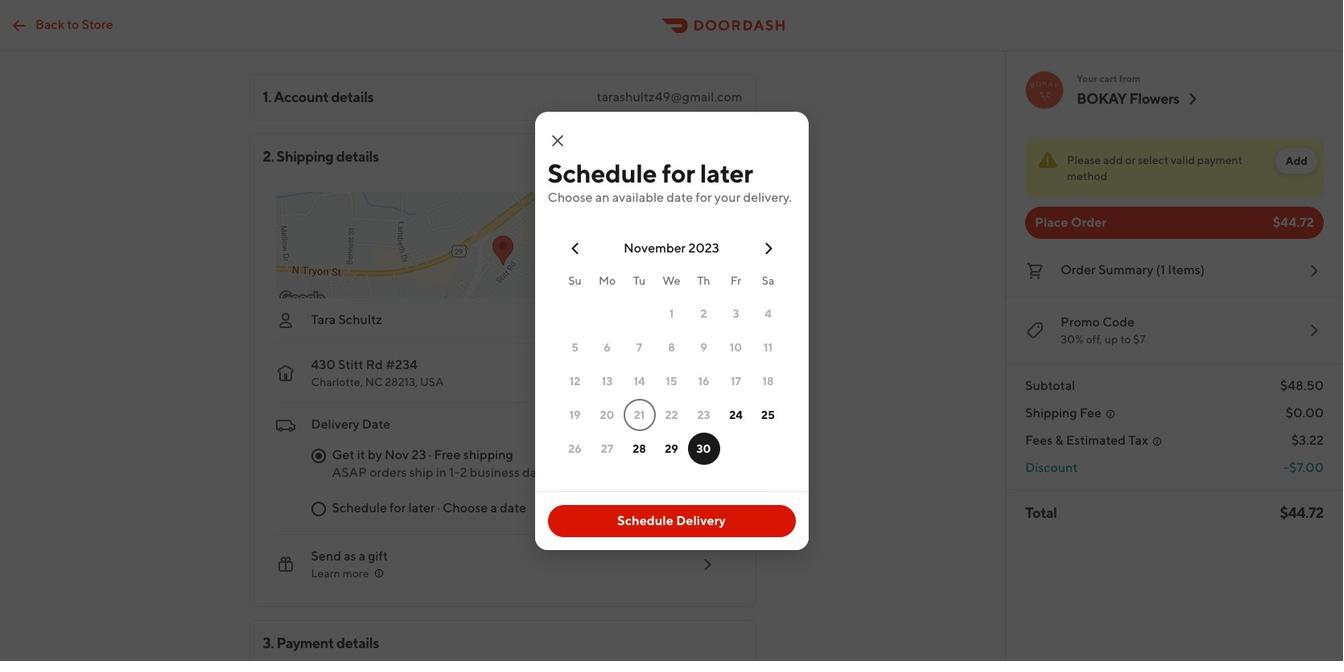Task type: locate. For each thing, give the bounding box(es) containing it.
4 row from the top
[[559, 364, 784, 398]]

thursday, november 16, 2023 cell
[[688, 365, 720, 397]]

9
[[700, 341, 707, 354]]

details right 2. shipping
[[336, 148, 379, 165]]

schedule inside button
[[617, 513, 674, 528]]

date down business
[[500, 501, 526, 516]]

delivery down 30
[[676, 513, 726, 528]]

your cart from
[[1077, 72, 1141, 85]]

schedule up 'an' at the left top of the page
[[548, 157, 657, 188]]

fr
[[731, 274, 742, 287]]

8
[[668, 341, 675, 354]]

choose down 1-
[[443, 501, 488, 516]]

1 horizontal spatial date
[[667, 190, 693, 205]]

schedule for schedule for later
[[548, 157, 657, 188]]

schedule for later dialog
[[535, 111, 809, 550]]

an
[[595, 190, 610, 205]]

23 inside cell
[[697, 409, 710, 421]]

$44.72 down the -$7.00
[[1280, 505, 1324, 522]]

for inside 'option group'
[[390, 501, 406, 516]]

to left $7
[[1121, 333, 1131, 346]]

wednesday, november 22, 2023 cell
[[656, 399, 688, 431]]

schedule for schedule for later · choose a date
[[332, 501, 387, 516]]

0 vertical spatial choose
[[548, 190, 593, 205]]

0 vertical spatial to
[[67, 17, 79, 32]]

tara
[[311, 312, 336, 328]]

learn more button
[[311, 566, 385, 582]]

19
[[569, 409, 581, 421]]

rd
[[366, 357, 383, 373]]

0 vertical spatial details
[[331, 89, 374, 105]]

details right the 1. account
[[331, 89, 374, 105]]

discount
[[1025, 460, 1078, 476]]

wednesday, november 8, 2023 cell
[[656, 331, 688, 363]]

1 vertical spatial order
[[1061, 262, 1096, 278]]

5
[[572, 341, 579, 354]]

details for 2. shipping details
[[336, 148, 379, 165]]

10
[[730, 341, 742, 354]]

row containing 5
[[559, 330, 784, 364]]

row
[[559, 264, 784, 297], [559, 297, 784, 330], [559, 330, 784, 364], [559, 364, 784, 398], [559, 398, 784, 432], [559, 432, 784, 466]]

1 vertical spatial ·
[[438, 501, 440, 516]]

order summary (1 items)
[[1061, 262, 1205, 278]]

0 vertical spatial ·
[[429, 448, 431, 463]]

thursday, november 2, 2023 cell
[[688, 297, 720, 330]]

430
[[311, 357, 335, 373]]

2 vertical spatial details
[[336, 635, 379, 652]]

schedule down 28
[[617, 513, 674, 528]]

cart
[[1100, 72, 1117, 85]]

a right the as
[[359, 549, 366, 564]]

saturday, november 4, 2023 cell
[[752, 297, 784, 330]]

1 horizontal spatial for
[[662, 157, 695, 188]]

5 row from the top
[[559, 398, 784, 432]]

th
[[697, 274, 710, 287]]

0 vertical spatial date
[[667, 190, 693, 205]]

21
[[634, 409, 645, 421]]

to right the back
[[67, 17, 79, 32]]

store
[[82, 17, 113, 32]]

order left summary
[[1061, 262, 1096, 278]]

date inside 'option group'
[[500, 501, 526, 516]]

tarashultz49@gmail.com
[[597, 89, 743, 105]]

23 inside get it by nov 23 · free shipping asap orders ship in 1-2 business days
[[412, 448, 426, 463]]

schedule for later
[[548, 157, 753, 188]]

0 horizontal spatial delivery
[[311, 417, 360, 432]]

2 right in
[[460, 465, 467, 481]]

delivery inside button
[[676, 513, 726, 528]]

later inside dialog
[[700, 157, 753, 188]]

29
[[665, 442, 678, 455]]

1 horizontal spatial to
[[1121, 333, 1131, 346]]

thursday, november 23, 2023 cell
[[688, 399, 720, 431]]

1 vertical spatial to
[[1121, 333, 1131, 346]]

get
[[332, 448, 355, 463]]

1 vertical spatial date
[[500, 501, 526, 516]]

23 up ship
[[412, 448, 426, 463]]

1 vertical spatial choose
[[443, 501, 488, 516]]

· left free
[[429, 448, 431, 463]]

november 2023 grid
[[559, 232, 784, 466]]

1 vertical spatial a
[[359, 549, 366, 564]]

delivery
[[311, 417, 360, 432], [676, 513, 726, 528]]

row containing su
[[559, 264, 784, 297]]

23 right 22
[[697, 409, 710, 421]]

6 row from the top
[[559, 432, 784, 466]]

1 vertical spatial 2
[[460, 465, 467, 481]]

0 horizontal spatial ·
[[429, 448, 431, 463]]

1 vertical spatial details
[[336, 148, 379, 165]]

later inside 'option group'
[[409, 501, 435, 516]]

0 vertical spatial later
[[700, 157, 753, 188]]

later down ship
[[409, 501, 435, 516]]

$7
[[1133, 333, 1146, 346]]

schedule inside 'option group'
[[332, 501, 387, 516]]

1 horizontal spatial a
[[491, 501, 497, 516]]

send
[[311, 549, 341, 564]]

ship
[[409, 465, 434, 481]]

saturday, november 11, 2023 cell
[[752, 331, 784, 363]]

0 vertical spatial order
[[1071, 215, 1107, 230]]

as
[[344, 549, 356, 564]]

3 row from the top
[[559, 330, 784, 364]]

1 vertical spatial $44.72
[[1280, 505, 1324, 522]]

430 stitt rd #234 charlotte,  nc 28213,  usa
[[311, 357, 444, 389]]

for down orders
[[390, 501, 406, 516]]

4
[[765, 307, 772, 320]]

17
[[731, 375, 741, 388]]

$44.72 down add
[[1273, 215, 1314, 230]]

order right the place
[[1071, 215, 1107, 230]]

7
[[637, 341, 643, 354]]

$44.72
[[1273, 215, 1314, 230], [1280, 505, 1324, 522]]

your
[[715, 190, 741, 205]]

shipping
[[1025, 406, 1078, 421]]

row containing 19
[[559, 398, 784, 432]]

1 horizontal spatial 2
[[701, 307, 707, 320]]

status containing please add or select valid payment method
[[1025, 138, 1324, 197]]

option group
[[311, 447, 717, 532]]

asap
[[332, 465, 367, 481]]

add
[[1286, 155, 1308, 167]]

choose left 'an' at the left top of the page
[[548, 190, 593, 205]]

18
[[763, 375, 774, 388]]

0 horizontal spatial later
[[409, 501, 435, 516]]

place
[[1035, 215, 1068, 230]]

order
[[1071, 215, 1107, 230], [1061, 262, 1096, 278]]

friday, november 17, 2023 cell
[[720, 365, 752, 397]]

0 horizontal spatial 23
[[412, 448, 426, 463]]

date down schedule for later
[[667, 190, 693, 205]]

14
[[634, 375, 645, 388]]

1 horizontal spatial later
[[700, 157, 753, 188]]

0 horizontal spatial to
[[67, 17, 79, 32]]

monday, november 20, 2023 cell
[[591, 399, 623, 431]]

from
[[1119, 72, 1141, 85]]

1 horizontal spatial 23
[[697, 409, 710, 421]]

to
[[67, 17, 79, 32], [1121, 333, 1131, 346]]

1 vertical spatial later
[[409, 501, 435, 516]]

back to store
[[35, 17, 113, 32]]

status
[[1025, 138, 1324, 197]]

schedule down "asap" on the left bottom of page
[[332, 501, 387, 516]]

2 left friday, november 3, 2023 cell
[[701, 307, 707, 320]]

0 horizontal spatial date
[[500, 501, 526, 516]]

details
[[331, 89, 374, 105], [336, 148, 379, 165], [336, 635, 379, 652]]

None radio
[[311, 502, 326, 517]]

0 horizontal spatial for
[[390, 501, 406, 516]]

row group containing 1
[[559, 297, 784, 466]]

1 vertical spatial 23
[[412, 448, 426, 463]]

promo
[[1061, 315, 1100, 330]]

2 horizontal spatial for
[[696, 190, 712, 205]]

su
[[568, 274, 582, 287]]

0 vertical spatial 23
[[697, 409, 710, 421]]

1-
[[449, 465, 460, 481]]

up
[[1105, 333, 1118, 346]]

for left your
[[696, 190, 712, 205]]

0 vertical spatial a
[[491, 501, 497, 516]]

0 horizontal spatial a
[[359, 549, 366, 564]]

send as a gift
[[311, 549, 388, 564]]

1
[[669, 307, 674, 320]]

3
[[733, 307, 739, 320]]

0 vertical spatial for
[[662, 157, 695, 188]]

shipping
[[463, 448, 513, 463]]

· down in
[[438, 501, 440, 516]]

bokay
[[1077, 90, 1127, 107]]

later up your
[[700, 157, 753, 188]]

details right 3. payment
[[336, 635, 379, 652]]

2 row from the top
[[559, 297, 784, 330]]

schedule for schedule delivery
[[617, 513, 674, 528]]

date
[[362, 417, 391, 432]]

$7.00
[[1290, 460, 1324, 476]]

a down business
[[491, 501, 497, 516]]

None radio
[[311, 449, 326, 464]]

learn
[[311, 567, 340, 580]]

your
[[1077, 72, 1098, 85]]

2 vertical spatial for
[[390, 501, 406, 516]]

1 horizontal spatial choose
[[548, 190, 593, 205]]

details for 3. payment details
[[336, 635, 379, 652]]

tuesday, november 21, 2023 cell
[[623, 399, 656, 431]]

#234
[[386, 357, 418, 373]]

·
[[429, 448, 431, 463], [438, 501, 440, 516]]

0 horizontal spatial 2
[[460, 465, 467, 481]]

0 vertical spatial delivery
[[311, 417, 360, 432]]

28213,
[[385, 376, 418, 389]]

delivery up the get
[[311, 417, 360, 432]]

1 horizontal spatial delivery
[[676, 513, 726, 528]]

-$7.00
[[1284, 460, 1324, 476]]

for
[[662, 157, 695, 188], [696, 190, 712, 205], [390, 501, 406, 516]]

0 vertical spatial 2
[[701, 307, 707, 320]]

1 vertical spatial delivery
[[676, 513, 726, 528]]

1 row from the top
[[559, 264, 784, 297]]

1 vertical spatial for
[[696, 190, 712, 205]]

15
[[666, 375, 677, 388]]

get it by nov 23 · free shipping asap orders ship in 1-2 business days
[[332, 448, 549, 481]]

row group
[[559, 297, 784, 466]]

row containing 12
[[559, 364, 784, 398]]

fee
[[1080, 406, 1102, 421]]

for up "choose an available date for your delivery."
[[662, 157, 695, 188]]

details for 1. account details
[[331, 89, 374, 105]]



Task type: vqa. For each thing, say whether or not it's contained in the screenshot.
the top Mediterranean,
no



Task type: describe. For each thing, give the bounding box(es) containing it.
schedule delivery
[[617, 513, 726, 528]]

tara schultz
[[311, 312, 382, 328]]

items)
[[1168, 262, 1205, 278]]

2023
[[689, 240, 720, 256]]

30%
[[1061, 333, 1084, 346]]

thursday, november 9, 2023 cell
[[688, 331, 720, 363]]

28
[[633, 442, 646, 455]]

estimated
[[1066, 433, 1126, 448]]

later for schedule for later
[[700, 157, 753, 188]]

friday, november 3, 2023 cell
[[720, 297, 752, 330]]

schedule delivery button
[[548, 505, 796, 537]]

days
[[522, 465, 549, 481]]

order inside button
[[1061, 262, 1096, 278]]

next month image
[[759, 239, 778, 258]]

back to store button
[[0, 9, 123, 41]]

tuesday, november 7, 2023 cell
[[623, 331, 656, 363]]

sunday, november 12, 2023 cell
[[559, 365, 591, 397]]

fees & estimated
[[1025, 433, 1126, 448]]

fees
[[1025, 433, 1053, 448]]

0 vertical spatial $44.72
[[1273, 215, 1314, 230]]

bokay flowers
[[1077, 90, 1180, 107]]

-
[[1284, 460, 1290, 476]]

order summary (1 items) button
[[1025, 258, 1324, 284]]

promo code 30% off, up to $7
[[1061, 315, 1146, 346]]

0 horizontal spatial choose
[[443, 501, 488, 516]]

20
[[600, 409, 615, 421]]

charlotte,
[[311, 376, 363, 389]]

1. account details
[[263, 89, 374, 105]]

tara schultz button
[[263, 299, 730, 344]]

later for schedule for later · choose a date
[[409, 501, 435, 516]]

place order
[[1035, 215, 1107, 230]]

back
[[35, 17, 65, 32]]

available
[[612, 190, 664, 205]]

select
[[1138, 154, 1169, 167]]

3. payment
[[263, 635, 334, 652]]

saturday, november 18, 2023 cell
[[752, 365, 784, 397]]

schultz
[[338, 312, 382, 328]]

business
[[470, 465, 520, 481]]

please add or select valid payment method
[[1067, 154, 1243, 183]]

2. shipping
[[263, 148, 334, 165]]

monday, november 6, 2023 cell
[[591, 331, 623, 363]]

tax
[[1129, 433, 1149, 448]]

add
[[1104, 154, 1123, 167]]

it
[[357, 448, 365, 463]]

monday, november 27, 2023 cell
[[591, 433, 623, 465]]

free
[[434, 448, 461, 463]]

row containing 26
[[559, 432, 784, 466]]

22
[[665, 409, 678, 421]]

for for schedule for later · choose a date
[[390, 501, 406, 516]]

25
[[762, 409, 775, 421]]

24
[[729, 409, 743, 421]]

&
[[1056, 433, 1064, 448]]

previous month image
[[565, 239, 585, 258]]

schedule for later · choose a date
[[332, 501, 526, 516]]

sunday, november 26, 2023 cell
[[559, 433, 591, 465]]

monday, november 13, 2023 cell
[[591, 365, 623, 397]]

method
[[1067, 170, 1108, 183]]

to inside promo code 30% off, up to $7
[[1121, 333, 1131, 346]]

by
[[368, 448, 382, 463]]

27
[[601, 442, 613, 455]]

row group inside "schedule for later" dialog
[[559, 297, 784, 466]]

for for schedule for later
[[662, 157, 695, 188]]

2. shipping details
[[263, 148, 379, 165]]

option group containing get it by nov 23
[[311, 447, 717, 532]]

summary
[[1099, 262, 1154, 278]]

to inside button
[[67, 17, 79, 32]]

delivery date
[[311, 417, 391, 432]]

2 inside the thursday, november 2, 2023 cell
[[701, 307, 707, 320]]

close schedule for later image
[[548, 131, 567, 150]]

code
[[1103, 315, 1135, 330]]

choose an available date for your delivery.
[[548, 190, 792, 205]]

sunday, november 5, 2023 cell
[[559, 331, 591, 363]]

row containing 1
[[559, 297, 784, 330]]

1 horizontal spatial ·
[[438, 501, 440, 516]]

learn more
[[311, 567, 369, 580]]

delivery.
[[743, 190, 792, 205]]

valid
[[1171, 154, 1195, 167]]

wednesday, november 15, 2023 cell
[[656, 365, 688, 397]]

november
[[624, 240, 686, 256]]

tu
[[633, 274, 646, 287]]

or
[[1125, 154, 1136, 167]]

$48.50
[[1280, 378, 1324, 394]]

30
[[697, 442, 711, 455]]

choose inside "schedule for later" dialog
[[548, 190, 593, 205]]

we
[[663, 274, 681, 287]]

· inside get it by nov 23 · free shipping asap orders ship in 1-2 business days
[[429, 448, 431, 463]]

subtotal
[[1025, 378, 1076, 394]]

off,
[[1086, 333, 1103, 346]]

nc
[[365, 376, 383, 389]]

date inside "schedule for later" dialog
[[667, 190, 693, 205]]

26
[[568, 442, 582, 455]]

mo
[[599, 274, 616, 287]]

13
[[602, 375, 613, 388]]

usa
[[420, 376, 444, 389]]

tuesday, november 14, 2023 cell
[[623, 365, 656, 397]]

(1
[[1156, 262, 1166, 278]]

more
[[343, 567, 369, 580]]

nov
[[385, 448, 409, 463]]

friday, november 10, 2023 cell
[[720, 331, 752, 363]]

6
[[604, 341, 611, 354]]

sa
[[762, 274, 775, 287]]

3. payment details
[[263, 635, 379, 652]]

bokay flowers button
[[1077, 89, 1202, 109]]

wednesday, november 1, 2023 cell
[[656, 297, 688, 330]]

sunday, november 19, 2023 cell
[[559, 399, 591, 431]]

2 inside get it by nov 23 · free shipping asap orders ship in 1-2 business days
[[460, 465, 467, 481]]

gift
[[368, 549, 388, 564]]

total
[[1025, 505, 1057, 522]]

$0.00
[[1286, 406, 1324, 421]]



